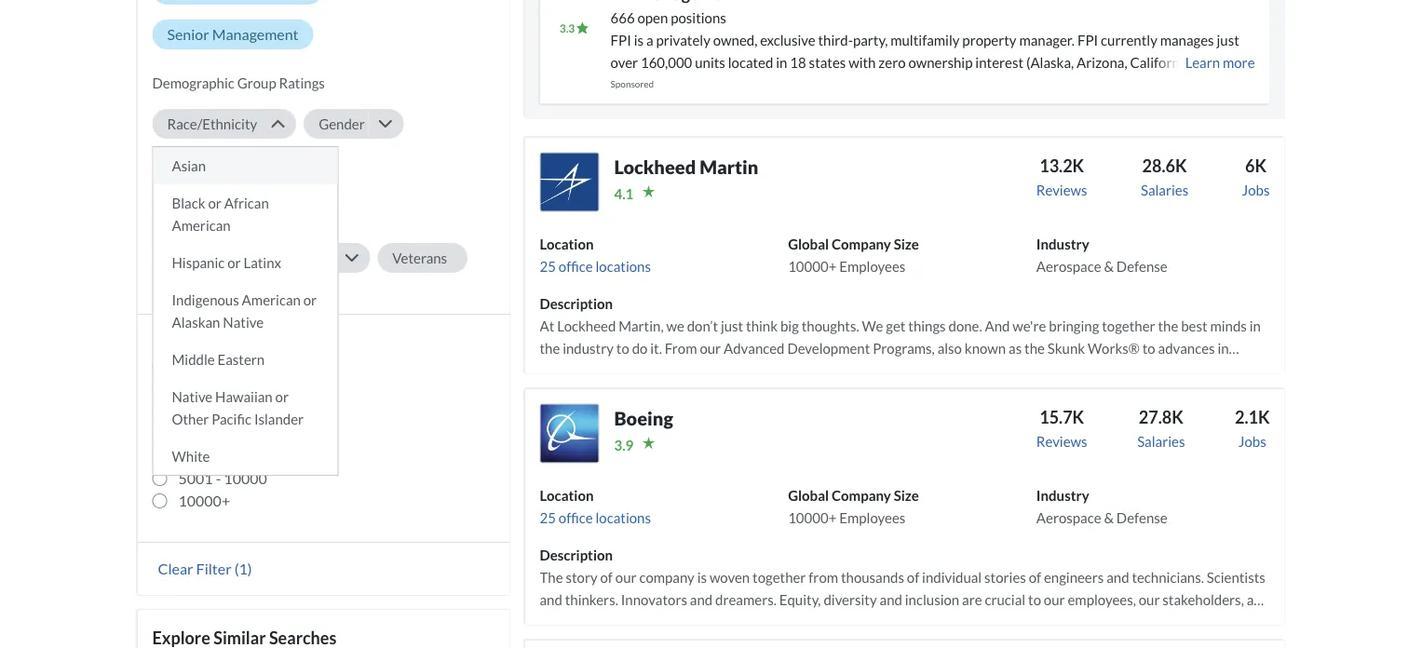 Task type: locate. For each thing, give the bounding box(es) containing it.
our down don't
[[700, 340, 721, 357]]

2 locations from the top
[[596, 509, 651, 526]]

industry aerospace & defense for lockheed martin
[[1037, 235, 1168, 275]]

1 office from the top
[[559, 258, 593, 275]]

1 vertical spatial industry
[[1037, 487, 1090, 504]]

american
[[172, 217, 231, 234], [242, 292, 301, 308]]

advanced
[[724, 340, 785, 357]]

0 vertical spatial aerospace
[[1037, 258, 1102, 275]]

1 industry aerospace & defense from the top
[[1037, 235, 1168, 275]]

industry down 15.7k reviews
[[1037, 487, 1090, 504]]

senior management
[[167, 25, 299, 43]]

501 - 1000
[[178, 425, 250, 443]]

2 office from the top
[[559, 509, 593, 526]]

1 defense from the top
[[1117, 258, 1168, 275]]

the left best
[[1158, 317, 1179, 334]]

(1)
[[235, 560, 252, 578]]

1 vertical spatial global company size 10000+ employees
[[788, 487, 919, 526]]

1 vertical spatial reviews
[[1037, 433, 1088, 450]]

office for lockheed martin
[[559, 258, 593, 275]]

office
[[559, 258, 593, 275], [559, 509, 593, 526]]

1 vertical spatial company
[[205, 333, 276, 353]]

lockheed up the industry
[[557, 317, 616, 334]]

2 industry aerospace & defense from the top
[[1037, 487, 1168, 526]]

we're up customers
[[654, 362, 688, 379]]

1 & from the top
[[1104, 258, 1114, 275]]

industry down 13.2k reviews
[[1037, 235, 1090, 252]]

innovating,
[[838, 362, 905, 379]]

if
[[728, 385, 737, 401]]

0 vertical spatial &
[[1104, 258, 1114, 275]]

1 - 50
[[178, 358, 215, 376]]

0 vertical spatial salaries
[[1141, 181, 1189, 198]]

other
[[172, 411, 209, 428]]

1 location 25 office locations from the top
[[540, 235, 651, 275]]

25 office locations link up martin,
[[540, 258, 651, 275]]

5001
[[178, 469, 213, 488]]

salaries down 27.8k
[[1138, 433, 1185, 450]]

global for lockheed martin
[[788, 235, 829, 252]]

0 vertical spatial company
[[832, 235, 891, 252]]

location 25 office locations down 4.1
[[540, 235, 651, 275]]

0 vertical spatial global company size 10000+ employees
[[788, 235, 919, 275]]

2 vertical spatial global
[[788, 487, 829, 504]]

always
[[690, 362, 732, 379], [794, 362, 835, 379], [933, 362, 975, 379]]

2 industry from the top
[[1037, 487, 1090, 504]]

1 industry from the top
[[1037, 235, 1090, 252]]

to up answers,
[[1085, 362, 1098, 379]]

or left latinx
[[227, 254, 241, 271]]

adapting,
[[735, 362, 791, 379]]

50
[[198, 358, 215, 376]]

or down 'caregiver'
[[303, 292, 317, 308]]

employees for lockheed martin
[[840, 258, 906, 275]]

25
[[540, 258, 556, 275], [540, 509, 556, 526]]

reviews for boeing
[[1037, 433, 1088, 450]]

15.7k reviews
[[1037, 407, 1088, 450]]

explore similar searches
[[152, 628, 337, 648]]

2 description from the top
[[540, 547, 613, 563]]

or inside indigenous american or alaskan native
[[303, 292, 317, 308]]

salaries down the 28.6k
[[1141, 181, 1189, 198]]

0 vertical spatial reviews
[[1037, 181, 1088, 198]]

1 aerospace from the top
[[1037, 258, 1102, 275]]

company for boeing
[[832, 487, 891, 504]]

hispanic
[[172, 254, 225, 271]]

explore
[[152, 628, 210, 648]]

or left family
[[211, 250, 225, 266]]

location down 'boeing' image
[[540, 487, 594, 504]]

1 description from the top
[[540, 295, 613, 312]]

meet
[[1100, 362, 1132, 379]]

employees for boeing
[[840, 509, 906, 526]]

we're
[[1013, 317, 1047, 334], [654, 362, 688, 379]]

pacific
[[212, 411, 252, 428]]

1 employees from the top
[[840, 258, 906, 275]]

0 vertical spatial jobs
[[1242, 181, 1270, 198]]

native inside the native hawaiian or other pacific islander
[[172, 388, 213, 405]]

location for lockheed martin
[[540, 235, 594, 252]]

0 vertical spatial global
[[788, 235, 829, 252]]

office for boeing
[[559, 509, 593, 526]]

to
[[617, 340, 630, 357], [1143, 340, 1156, 357], [1085, 362, 1098, 379], [819, 385, 832, 401]]

2 aerospace from the top
[[1037, 509, 1102, 526]]

25 down 'boeing' image
[[540, 509, 556, 526]]

check
[[1115, 385, 1150, 401]]

2 reviews from the top
[[1037, 433, 1088, 450]]

1 vertical spatial &
[[1104, 509, 1114, 526]]

size
[[894, 235, 919, 252], [279, 333, 310, 353], [894, 487, 919, 504]]

lockheed martin
[[614, 156, 759, 179]]

1 vertical spatial our
[[607, 385, 628, 401]]

& for lockheed martin
[[1104, 258, 1114, 275]]

industry aerospace & defense up together
[[1037, 235, 1168, 275]]

1 vertical spatial industry aerospace & defense
[[1037, 487, 1168, 526]]

thoughts.
[[802, 317, 860, 334]]

1 vertical spatial american
[[242, 292, 301, 308]]

locations down the 3.9
[[596, 509, 651, 526]]

company
[[832, 235, 891, 252], [205, 333, 276, 353], [832, 487, 891, 504]]

1 25 from the top
[[540, 258, 556, 275]]

always up face.
[[690, 362, 732, 379]]

1 vertical spatial location
[[540, 487, 594, 504]]

industry aerospace & defense
[[1037, 235, 1168, 275], [1037, 487, 1168, 526]]

best
[[1181, 317, 1208, 334]]

1 vertical spatial lockheed
[[557, 317, 616, 334]]

3 always from the left
[[933, 362, 975, 379]]

1 vertical spatial aerospace
[[1037, 509, 1102, 526]]

- right 501
[[207, 425, 212, 443]]

reviews down 15.7k
[[1037, 433, 1088, 450]]

always down also
[[933, 362, 975, 379]]

always down development
[[794, 362, 835, 379]]

sexual orientation
[[167, 160, 282, 177]]

american down latinx
[[242, 292, 301, 308]]

also
[[938, 340, 962, 357]]

defense down 27.8k salaries
[[1117, 509, 1168, 526]]

industry aerospace & defense for boeing
[[1037, 487, 1168, 526]]

native up other
[[172, 388, 213, 405]]

islander
[[254, 411, 304, 428]]

jobs down 6k
[[1242, 181, 1270, 198]]

10000+ for lockheed martin
[[788, 258, 837, 275]]

location down lockheed martin image
[[540, 235, 594, 252]]

similar
[[214, 628, 266, 648]]

0 vertical spatial industry
[[1037, 235, 1090, 252]]

global for boeing
[[788, 487, 829, 504]]

0 horizontal spatial native
[[172, 388, 213, 405]]

learn more sponsored
[[611, 54, 1255, 89]]

management
[[212, 25, 299, 43]]

0 vertical spatial industry aerospace & defense
[[1037, 235, 1168, 275]]

location 25 office locations for lockheed martin
[[540, 235, 651, 275]]

1 horizontal spatial american
[[242, 292, 301, 308]]

development
[[788, 340, 870, 357]]

american down black
[[172, 217, 231, 234]]

201 - 500
[[178, 402, 241, 421]]

aerospace for boeing
[[1037, 509, 1102, 526]]

reviews for lockheed martin
[[1037, 181, 1088, 198]]

or inside black or african american
[[208, 195, 222, 211]]

1
[[178, 358, 187, 376]]

- for 1001
[[216, 447, 221, 465]]

0 vertical spatial defense
[[1117, 258, 1168, 275]]

lockheed up 4.1
[[614, 156, 696, 179]]

0 horizontal spatial american
[[172, 217, 231, 234]]

industry for boeing
[[1037, 487, 1090, 504]]

0 vertical spatial american
[[172, 217, 231, 234]]

1 vertical spatial office
[[559, 509, 593, 526]]

6k
[[1246, 155, 1267, 176]]

- right 1
[[190, 358, 195, 376]]

- for 201
[[207, 402, 212, 421]]

2 employees from the top
[[840, 509, 906, 526]]

1 horizontal spatial always
[[794, 362, 835, 379]]

1 vertical spatial 25
[[540, 509, 556, 526]]

in right minds
[[1250, 317, 1261, 334]]

0 vertical spatial native
[[223, 314, 264, 331]]

2 location from the top
[[540, 487, 594, 504]]

1 global company size 10000+ employees from the top
[[788, 235, 919, 275]]

1 location from the top
[[540, 235, 594, 252]]

aerospace down 15.7k reviews
[[1037, 509, 1102, 526]]

- for 501
[[207, 425, 212, 443]]

25 office locations link down the 3.9
[[540, 509, 651, 526]]

answers,
[[1059, 385, 1112, 401]]

- right 51
[[199, 380, 204, 398]]

1 vertical spatial location 25 office locations
[[540, 487, 651, 526]]

0 vertical spatial location
[[540, 235, 594, 252]]

25 office locations link
[[540, 258, 651, 275], [540, 509, 651, 526]]

sponsored
[[611, 78, 654, 89]]

reviews
[[1037, 181, 1088, 198], [1037, 433, 1088, 450]]

1 horizontal spatial native
[[223, 314, 264, 331]]

2 global company size 10000+ employees from the top
[[788, 487, 919, 526]]

industry aerospace & defense down 15.7k reviews
[[1037, 487, 1168, 526]]

global company size 10000+ employees for boeing
[[788, 487, 919, 526]]

location 25 office locations for boeing
[[540, 487, 651, 526]]

0 vertical spatial size
[[894, 235, 919, 252]]

1 vertical spatial salaries
[[1138, 433, 1185, 450]]

0 vertical spatial in
[[1250, 317, 1261, 334]]

27.8k
[[1139, 407, 1184, 427]]

2 defense from the top
[[1117, 509, 1168, 526]]

2 horizontal spatial always
[[933, 362, 975, 379]]

hispanic or latinx
[[172, 254, 281, 271]]

0 vertical spatial lockheed
[[614, 156, 696, 179]]

25 up at
[[540, 258, 556, 275]]

2 location 25 office locations from the top
[[540, 487, 651, 526]]

10000+
[[788, 258, 837, 275], [178, 492, 230, 510], [788, 509, 837, 526]]

1 25 office locations link from the top
[[540, 258, 651, 275]]

global company size
[[152, 333, 310, 353]]

0 horizontal spatial in
[[1218, 340, 1229, 357]]

jobs down 2.1k
[[1239, 433, 1267, 450]]

2 vertical spatial size
[[894, 487, 919, 504]]

our
[[700, 340, 721, 357], [607, 385, 628, 401]]

salaries for boeing
[[1138, 433, 1185, 450]]

1 locations from the top
[[596, 258, 651, 275]]

size for lockheed martin
[[894, 235, 919, 252]]

reviews down 13.2k
[[1037, 181, 1088, 198]]

1 vertical spatial employees
[[840, 509, 906, 526]]

our down the "energy,"
[[607, 385, 628, 401]]

african
[[224, 195, 269, 211]]

1 vertical spatial locations
[[596, 509, 651, 526]]

0 vertical spatial 25 office locations link
[[540, 258, 651, 275]]

1000
[[215, 425, 250, 443]]

1 vertical spatial jobs
[[1239, 433, 1267, 450]]

0 vertical spatial office
[[559, 258, 593, 275]]

1 vertical spatial description
[[540, 547, 613, 563]]

0 vertical spatial location 25 office locations
[[540, 235, 651, 275]]

- down 1001 - 5000
[[216, 469, 221, 488]]

0 vertical spatial 25
[[540, 258, 556, 275]]

office down 'boeing' image
[[559, 509, 593, 526]]

done.
[[949, 317, 983, 334]]

or right black
[[208, 195, 222, 211]]

black
[[172, 195, 205, 211]]

description inside the description at lockheed martin, we don't just think big thoughts. we get things done.    and we're bringing together the best minds in the industry to do it.    from our advanced development programs, also known as the skunk works® to advances in renewable energy, we're always adapting, always innovating, and always figuring out ways to meet the needs of the real challenges our customers face.     if you're ready to solve problems that don't have quick answers,  check us out.
[[540, 295, 613, 312]]

10000
[[224, 469, 267, 488]]

positions
[[671, 9, 726, 26]]

25 office locations link for lockheed martin
[[540, 258, 651, 275]]

ways
[[1051, 362, 1082, 379]]

searches
[[269, 628, 337, 648]]

0 vertical spatial description
[[540, 295, 613, 312]]

2 vertical spatial company
[[832, 487, 891, 504]]

2 & from the top
[[1104, 509, 1114, 526]]

location 25 office locations
[[540, 235, 651, 275], [540, 487, 651, 526]]

0 horizontal spatial always
[[690, 362, 732, 379]]

or up islander
[[275, 388, 289, 405]]

jobs inside 2.1k jobs
[[1239, 433, 1267, 450]]

office up the industry
[[559, 258, 593, 275]]

in down minds
[[1218, 340, 1229, 357]]

american inside black or african american
[[172, 217, 231, 234]]

global company size 10000+ employees for lockheed martin
[[788, 235, 919, 275]]

boeing image
[[540, 404, 599, 464]]

0 vertical spatial employees
[[840, 258, 906, 275]]

to down together
[[1143, 340, 1156, 357]]

and
[[908, 362, 931, 379]]

1 vertical spatial 25 office locations link
[[540, 509, 651, 526]]

aerospace up the bringing
[[1037, 258, 1102, 275]]

clear filter (1)
[[158, 560, 252, 578]]

15.7k
[[1040, 407, 1085, 427]]

indigenous american or alaskan native
[[172, 292, 317, 331]]

native up "global company size"
[[223, 314, 264, 331]]

- right "201"
[[207, 402, 212, 421]]

defense up together
[[1117, 258, 1168, 275]]

demographic group ratings
[[152, 74, 325, 91]]

salaries
[[1141, 181, 1189, 198], [1138, 433, 1185, 450]]

- left 5000
[[216, 447, 221, 465]]

clear
[[158, 560, 193, 578]]

0 horizontal spatial we're
[[654, 362, 688, 379]]

locations up martin,
[[596, 258, 651, 275]]

0 vertical spatial our
[[700, 340, 721, 357]]

or
[[208, 195, 222, 211], [211, 250, 225, 266], [227, 254, 241, 271], [303, 292, 317, 308], [275, 388, 289, 405]]

2.1k jobs
[[1235, 407, 1270, 450]]

- for 51
[[199, 380, 204, 398]]

2 25 office locations link from the top
[[540, 509, 651, 526]]

0 vertical spatial locations
[[596, 258, 651, 275]]

13.2k reviews
[[1037, 155, 1088, 198]]

1 reviews from the top
[[1037, 181, 1088, 198]]

defense for lockheed martin
[[1117, 258, 1168, 275]]

location 25 office locations down the 3.9
[[540, 487, 651, 526]]

1 horizontal spatial we're
[[1013, 317, 1047, 334]]

family
[[227, 250, 268, 266]]

2 25 from the top
[[540, 509, 556, 526]]

6k jobs
[[1242, 155, 1270, 198]]

1 vertical spatial defense
[[1117, 509, 1168, 526]]

1 vertical spatial native
[[172, 388, 213, 405]]

we're up as
[[1013, 317, 1047, 334]]

the up check
[[1134, 362, 1155, 379]]

industry
[[1037, 235, 1090, 252], [1037, 487, 1090, 504]]

company for lockheed martin
[[832, 235, 891, 252]]

1 always from the left
[[690, 362, 732, 379]]



Task type: describe. For each thing, give the bounding box(es) containing it.
us
[[1153, 385, 1167, 401]]

28.6k
[[1143, 155, 1187, 176]]

0 vertical spatial we're
[[1013, 317, 1047, 334]]

666 open positions
[[611, 9, 726, 26]]

or for black
[[208, 195, 222, 211]]

size for boeing
[[894, 487, 919, 504]]

clear filter (1) button
[[152, 559, 258, 579]]

or inside the native hawaiian or other pacific islander
[[275, 388, 289, 405]]

it.
[[651, 340, 662, 357]]

defense for boeing
[[1117, 509, 1168, 526]]

3.3
[[560, 22, 575, 35]]

25 for boeing
[[540, 509, 556, 526]]

caregiver
[[271, 250, 331, 266]]

hawaiian
[[215, 388, 273, 405]]

or for hispanic
[[227, 254, 241, 271]]

0 horizontal spatial our
[[607, 385, 628, 401]]

more
[[1223, 54, 1255, 71]]

parent
[[167, 250, 208, 266]]

the down at
[[540, 340, 560, 357]]

solve
[[835, 385, 867, 401]]

from
[[665, 340, 697, 357]]

salaries for lockheed martin
[[1141, 181, 1189, 198]]

industry for lockheed martin
[[1037, 235, 1090, 252]]

we
[[862, 317, 884, 334]]

boeing
[[614, 408, 673, 430]]

people with disabilities
[[167, 205, 310, 222]]

aerospace for lockheed martin
[[1037, 258, 1102, 275]]

description at lockheed martin, we don't just think big thoughts. we get things done.    and we're bringing together the best minds in the industry to do it.    from our advanced development programs, also known as the skunk works® to advances in renewable energy, we're always adapting, always innovating, and always figuring out ways to meet the needs of the real challenges our customers face.     if you're ready to solve problems that don't have quick answers,  check us out.
[[540, 295, 1261, 401]]

senior management button
[[152, 19, 314, 49]]

201
[[178, 402, 204, 421]]

13.2k
[[1040, 155, 1085, 176]]

jobs for boeing
[[1239, 433, 1267, 450]]

native inside indigenous american or alaskan native
[[223, 314, 264, 331]]

works®
[[1088, 340, 1140, 357]]

face.
[[697, 385, 726, 401]]

lockheed inside the description at lockheed martin, we don't just think big thoughts. we get things done.    and we're bringing together the best minds in the industry to do it.    from our advanced development programs, also known as the skunk works® to advances in renewable energy, we're always adapting, always innovating, and always figuring out ways to meet the needs of the real challenges our customers face.     if you're ready to solve problems that don't have quick answers,  check us out.
[[557, 317, 616, 334]]

figuring
[[978, 362, 1025, 379]]

get
[[886, 317, 906, 334]]

energy,
[[607, 362, 652, 379]]

1 vertical spatial global
[[152, 333, 201, 353]]

locations for lockheed martin
[[596, 258, 651, 275]]

challenges
[[540, 385, 604, 401]]

1 horizontal spatial in
[[1250, 317, 1261, 334]]

problems
[[869, 385, 927, 401]]

programs,
[[873, 340, 935, 357]]

1 vertical spatial in
[[1218, 340, 1229, 357]]

501
[[178, 425, 204, 443]]

2 always from the left
[[794, 362, 835, 379]]

2.1k
[[1235, 407, 1270, 427]]

learn
[[1186, 54, 1220, 71]]

the skunk
[[1025, 340, 1085, 357]]

out
[[1028, 362, 1048, 379]]

eastern
[[218, 351, 265, 368]]

51 - 200
[[178, 380, 233, 398]]

500
[[215, 402, 241, 421]]

disabilities
[[242, 205, 310, 222]]

to left the do
[[617, 340, 630, 357]]

10000+ for boeing
[[788, 509, 837, 526]]

1 horizontal spatial our
[[700, 340, 721, 357]]

renewable
[[540, 362, 604, 379]]

of
[[1196, 362, 1209, 379]]

& for boeing
[[1104, 509, 1114, 526]]

minds
[[1211, 317, 1247, 334]]

25 office locations link for boeing
[[540, 509, 651, 526]]

ratings
[[279, 74, 325, 91]]

indigenous
[[172, 292, 239, 308]]

asian
[[172, 157, 206, 174]]

at
[[540, 317, 555, 334]]

don't
[[957, 385, 989, 401]]

location for boeing
[[540, 487, 594, 504]]

white
[[172, 448, 210, 465]]

5001 - 10000
[[178, 469, 267, 488]]

200
[[207, 380, 233, 398]]

that
[[929, 385, 955, 401]]

do
[[632, 340, 648, 357]]

description for description at lockheed martin, we don't just think big thoughts. we get things done.    and we're bringing together the best minds in the industry to do it.    from our advanced development programs, also known as the skunk works® to advances in renewable energy, we're always adapting, always innovating, and always figuring out ways to meet the needs of the real challenges our customers face.     if you're ready to solve problems that don't have quick answers,  check us out.
[[540, 295, 613, 312]]

as
[[1009, 340, 1022, 357]]

middle eastern
[[172, 351, 265, 368]]

the right of
[[1211, 362, 1232, 379]]

think
[[746, 317, 778, 334]]

filter
[[196, 560, 232, 578]]

- for 1
[[190, 358, 195, 376]]

locations for boeing
[[596, 509, 651, 526]]

1 vertical spatial size
[[279, 333, 310, 353]]

american inside indigenous american or alaskan native
[[242, 292, 301, 308]]

known
[[965, 340, 1006, 357]]

black or african american
[[172, 195, 269, 234]]

orientation
[[210, 160, 282, 177]]

jobs for lockheed martin
[[1242, 181, 1270, 198]]

25 for lockheed martin
[[540, 258, 556, 275]]

together
[[1102, 317, 1156, 334]]

senior
[[167, 25, 209, 43]]

middle
[[172, 351, 215, 368]]

or for parent
[[211, 250, 225, 266]]

description for description
[[540, 547, 613, 563]]

- for 5001
[[216, 469, 221, 488]]

group
[[237, 74, 276, 91]]

1 vertical spatial we're
[[654, 362, 688, 379]]

industry
[[563, 340, 614, 357]]

people
[[167, 205, 209, 222]]

we
[[667, 317, 685, 334]]

you're
[[740, 385, 779, 401]]

lockheed martin image
[[540, 153, 599, 212]]

to left solve
[[819, 385, 832, 401]]

and
[[985, 317, 1010, 334]]

advances
[[1158, 340, 1215, 357]]

native hawaiian or other pacific islander
[[172, 388, 304, 428]]

martin,
[[619, 317, 664, 334]]



Task type: vqa. For each thing, say whether or not it's contained in the screenshot.
topmost 'Reviews'
yes



